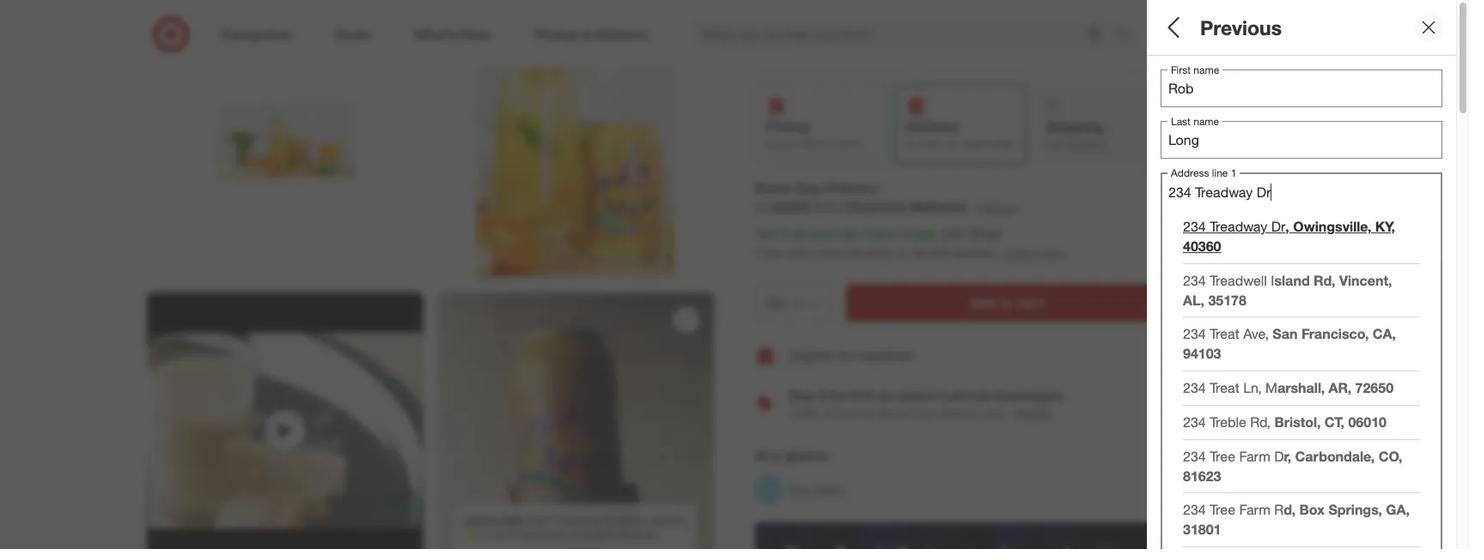 Task type: describe. For each thing, give the bounding box(es) containing it.
add to cart
[[970, 295, 1044, 312]]

ave,
[[1243, 326, 1269, 343]]

i
[[1271, 272, 1275, 289]]

previous
[[1200, 15, 1282, 39]]

234 treadway dr button
[[1183, 211, 1420, 264]]

delivery inside delivery as soon as 12pm today
[[906, 118, 959, 135]]

non-
[[790, 483, 817, 498]]

shipt
[[970, 225, 1002, 243]]

add for add
[[1433, 372, 1455, 386]]

deliver
[[1199, 361, 1252, 380]]

234 treble rd,
[[1183, 414, 1275, 431]]

0 horizontal spatial day
[[796, 179, 821, 196]]

glance
[[785, 448, 829, 465]]

for inside thankful for guiltless options! 💛 0-cal, 0-sweetener, 0-sodium!  #lacroix
[[592, 515, 605, 528]]

add for add to cart
[[970, 295, 996, 312]]

thankful for guiltless options! 💛 0-cal, 0-sweetener, 0-sodium!  #lacroix
[[465, 515, 685, 542]]

28269
[[771, 199, 809, 216]]

treadway
[[1210, 218, 1268, 235]]

see 1 deal for this item link
[[755, 43, 1322, 67]]

tree for 234 tree farm r
[[1210, 502, 1236, 519]]

eligible for registries
[[790, 348, 914, 365]]

pickup inside buy 3 for $10 on select lacroix beverages order pickup or same day delivery only ∙ details
[[824, 407, 860, 421]]

234 treat ave,
[[1183, 326, 1273, 343]]

as inside delivery as soon as 12pm today
[[947, 138, 957, 151]]

non-gmo
[[790, 483, 845, 498]]

photo from @living.light.now, 8 of 11 image
[[437, 293, 714, 550]]

delivery inside buy 3 for $10 on select lacroix beverages order pickup or same day delivery only ∙ details
[[936, 407, 980, 421]]

details
[[1016, 407, 1053, 421]]

gmo
[[817, 483, 845, 498]]

lacroix sparkling water tangerine - 8pk/12 fl oz cans, 7 of 11, play video image
[[147, 293, 424, 550]]

today inside delivery as soon as 12pm today
[[989, 138, 1015, 151]]

back
[[1304, 509, 1334, 526]]

1 vertical spatial same day delivery
[[755, 179, 878, 196]]

buy
[[790, 387, 815, 405]]

previous dialog
[[1147, 0, 1469, 550]]

pickup inside pickup ready within 2 hours
[[766, 118, 811, 135]]

guiltless
[[607, 515, 645, 528]]

deliver to: add an address to check availability
[[1199, 361, 1392, 396]]

$0.04
[[810, 1, 839, 16]]

order
[[790, 407, 821, 421]]

treat for ave,
[[1210, 326, 1240, 343]]

same inside buy 3 for $10 on select lacroix beverages order pickup or same day delivery only ∙ details
[[878, 407, 909, 421]]

234 for 234 treadway dr
[[1183, 218, 1206, 235]]

lacroix sparkling water tangerine - 8pk/12 fl oz cans, 5 of 11 image
[[147, 3, 424, 279]]

non-gmo button
[[755, 472, 845, 510]]

+ address line 2 link
[[1161, 225, 1250, 244]]

deal
[[805, 48, 828, 62]]

to:
[[1257, 361, 1277, 380]]

check
[[1301, 382, 1334, 396]]

shipping not available
[[1047, 119, 1106, 152]]

pickup ready within 2 hours
[[766, 118, 863, 151]]

buy 3 for $10 on select lacroix beverages order pickup or same day delivery only ∙ details
[[790, 387, 1063, 421]]

huntersville
[[769, 23, 832, 37]]

learn more button
[[1003, 244, 1066, 264]]

get
[[755, 225, 778, 243]]

+ address line 2
[[1162, 227, 1249, 241]]

234 treble rd, button
[[1183, 405, 1420, 440]]

to inside deliver to: add an address to check availability
[[1287, 382, 1298, 396]]

item
[[872, 48, 895, 62]]

registries
[[858, 348, 914, 365]]

same day delivery inside dialog
[[1161, 15, 1337, 39]]

day inside buy 3 for $10 on select lacroix beverages order pickup or same day delivery only ∙ details
[[912, 407, 933, 421]]

none telephone field inside previous 'dialog'
[[1161, 258, 1443, 296]]

delivery as soon as 12pm today
[[906, 118, 1015, 151]]

💛
[[465, 529, 478, 542]]

it
[[781, 225, 789, 243]]

line
[[1220, 227, 1239, 241]]

get it as soon as 12pm today with shipt free with membership or $9.99/delivery learn more
[[755, 225, 1065, 262]]

cart
[[1017, 295, 1044, 312]]

234 for 234 treble rd,
[[1183, 414, 1206, 431]]

from
[[813, 199, 842, 216]]

delivery inside dialog
[[1261, 15, 1337, 39]]

Set as default address checkbox
[[1161, 524, 1178, 541]]

within
[[799, 138, 826, 151]]

(
[[807, 1, 810, 16]]

go
[[1282, 509, 1300, 526]]

availability
[[1337, 382, 1392, 396]]

on
[[878, 387, 894, 405]]

today inside get it as soon as 12pm today with shipt free with membership or $9.99/delivery learn more
[[902, 225, 937, 243]]

farm for r
[[1239, 502, 1271, 519]]

change button
[[975, 198, 1019, 218]]

address inside deliver to: add an address to check availability
[[1240, 382, 1284, 396]]

234 treat ln, m button
[[1183, 371, 1420, 405]]

change
[[976, 200, 1018, 215]]

$9.99/delivery
[[913, 245, 999, 262]]

or inside buy 3 for $10 on select lacroix beverages order pickup or same day delivery only ∙ details
[[864, 407, 875, 421]]

What can we help you find? suggestions appear below search field
[[691, 15, 1119, 53]]

)
[[903, 1, 906, 16]]

sweetener,
[[519, 529, 568, 542]]

at
[[755, 23, 766, 37]]

3
[[818, 387, 826, 405]]

234 treadwell i
[[1183, 272, 1275, 289]]

cal,
[[490, 529, 506, 542]]

only
[[983, 407, 1005, 421]]

( $0.04 /fluid ounce )
[[803, 1, 906, 16]]

as right it
[[793, 225, 807, 243]]

as inside previous 'dialog'
[[1209, 523, 1224, 540]]

1 vertical spatial with
[[786, 245, 812, 262]]

2 for pickup
[[829, 138, 834, 151]]

set as default address
[[1185, 523, 1323, 540]]

2 0- from the left
[[509, 529, 519, 542]]

/fluid
[[839, 1, 866, 16]]



Task type: vqa. For each thing, say whether or not it's contained in the screenshot.
left :
no



Task type: locate. For each thing, give the bounding box(es) containing it.
same inside dialog
[[1161, 15, 1214, 39]]

search button
[[1107, 15, 1148, 57]]

2 farm from the top
[[1239, 502, 1271, 519]]

234 left treadwell
[[1183, 272, 1206, 289]]

1 horizontal spatial add
[[1199, 382, 1221, 396]]

or down from charlotte midtown
[[897, 245, 909, 262]]

∙
[[1009, 407, 1012, 421]]

previous button
[[1161, 14, 1284, 41]]

@living.light.now
[[465, 515, 547, 528]]

0 horizontal spatial add
[[970, 295, 996, 312]]

0 vertical spatial same
[[1161, 15, 1214, 39]]

this
[[849, 48, 868, 62]]

3 0- from the left
[[571, 529, 581, 542]]

0 horizontal spatial to
[[755, 199, 767, 216]]

see
[[771, 48, 792, 62]]

1 0- from the left
[[481, 529, 490, 542]]

an
[[1224, 382, 1237, 396]]

2 vertical spatial same
[[878, 407, 909, 421]]

with down it
[[786, 245, 812, 262]]

0 vertical spatial treat
[[1210, 326, 1240, 343]]

1 horizontal spatial pickup
[[824, 407, 860, 421]]

options!
[[648, 515, 685, 528]]

1 horizontal spatial 12pm
[[960, 138, 987, 151]]

234 treadway dr
[[1183, 218, 1286, 235]]

234 for 234 treat ave,
[[1183, 326, 1206, 343]]

12pm inside get it as soon as 12pm today with shipt free with membership or $9.99/delivery learn more
[[863, 225, 898, 243]]

1 farm from the top
[[1239, 448, 1271, 465]]

0 vertical spatial same day delivery
[[1161, 15, 1337, 39]]

234 up 'set'
[[1183, 502, 1206, 519]]

add inside deliver to: add an address to check availability
[[1199, 382, 1221, 396]]

0 vertical spatial today
[[989, 138, 1015, 151]]

lacroix
[[941, 387, 992, 405]]

same down on
[[878, 407, 909, 421]]

see 1 deal for this item
[[771, 48, 895, 62]]

to right m
[[1287, 382, 1298, 396]]

0 horizontal spatial today
[[902, 225, 937, 243]]

0-
[[481, 529, 490, 542], [509, 529, 519, 542], [571, 529, 581, 542]]

at a glance
[[755, 448, 829, 465]]

2 horizontal spatial add
[[1433, 372, 1455, 386]]

2 vertical spatial to
[[1287, 382, 1298, 396]]

0 vertical spatial with
[[940, 225, 966, 243]]

farm for d
[[1239, 448, 1271, 465]]

a
[[773, 448, 781, 465]]

1 horizontal spatial 0-
[[509, 529, 519, 542]]

4 234 from the top
[[1183, 380, 1206, 397]]

0 horizontal spatial same
[[755, 179, 792, 196]]

as up membership
[[845, 225, 859, 243]]

1 horizontal spatial today
[[989, 138, 1015, 151]]

shipping
[[1047, 119, 1104, 136]]

234
[[1183, 218, 1206, 235], [1183, 272, 1206, 289], [1183, 326, 1206, 343], [1183, 380, 1206, 397], [1183, 414, 1206, 431], [1183, 448, 1206, 465], [1183, 502, 1206, 519]]

1 vertical spatial address
[[1274, 523, 1323, 540]]

0 horizontal spatial soon
[[811, 225, 841, 243]]

tree inside 234 tree farm r button
[[1210, 502, 1236, 519]]

234 tree farm d
[[1183, 448, 1284, 465]]

tree inside 234 tree farm d button
[[1210, 448, 1236, 465]]

farm up set as default address
[[1239, 502, 1271, 519]]

not
[[1047, 139, 1063, 152]]

treat left ln, at the bottom of page
[[1210, 380, 1240, 397]]

same day delivery
[[1161, 15, 1337, 39], [755, 179, 878, 196]]

#lacroix
[[620, 529, 657, 542]]

go back
[[1282, 509, 1334, 526]]

3 234 from the top
[[1183, 326, 1206, 343]]

buy 3 for $10 on select lacroix beverages link
[[790, 387, 1063, 405]]

for inside 'see 1 deal for this item' link
[[831, 48, 846, 62]]

0 vertical spatial 2
[[829, 138, 834, 151]]

treat inside button
[[1210, 326, 1240, 343]]

to left cart
[[1000, 295, 1013, 312]]

7 234 from the top
[[1183, 502, 1206, 519]]

0- right 💛
[[481, 529, 490, 542]]

thankful
[[550, 515, 589, 528]]

treble
[[1210, 414, 1247, 431]]

0 horizontal spatial same day delivery
[[755, 179, 878, 196]]

2 horizontal spatial 0-
[[571, 529, 581, 542]]

0 vertical spatial soon
[[921, 138, 944, 151]]

sodium!
[[580, 529, 617, 542]]

1 horizontal spatial 2
[[1242, 227, 1249, 241]]

default
[[1228, 523, 1270, 540]]

soon inside get it as soon as 12pm today with shipt free with membership or $9.99/delivery learn more
[[811, 225, 841, 243]]

same day delivery dialog
[[1147, 0, 1469, 550]]

treat left ave,
[[1210, 326, 1240, 343]]

tree down treble
[[1210, 448, 1236, 465]]

0 horizontal spatial with
[[786, 245, 812, 262]]

2 right line
[[1242, 227, 1249, 241]]

add inside "button"
[[1433, 372, 1455, 386]]

charlotte
[[845, 199, 907, 216]]

farm inside 234 tree farm r button
[[1239, 502, 1271, 519]]

same up to 28269
[[755, 179, 792, 196]]

1 horizontal spatial same
[[878, 407, 909, 421]]

soon right as
[[921, 138, 944, 151]]

1 horizontal spatial or
[[897, 245, 909, 262]]

membership
[[816, 245, 893, 262]]

tree for 234 tree farm d
[[1210, 448, 1236, 465]]

select
[[898, 387, 937, 405]]

2 left hours
[[829, 138, 834, 151]]

1 vertical spatial 2
[[1242, 227, 1249, 241]]

eligible
[[790, 348, 834, 365]]

d
[[1274, 448, 1284, 465]]

234 down 234 treble rd,
[[1183, 448, 1206, 465]]

1 horizontal spatial soon
[[921, 138, 944, 151]]

234 inside button
[[1183, 326, 1206, 343]]

treat for ln,
[[1210, 380, 1240, 397]]

add to cart button
[[847, 284, 1168, 322]]

12pm right as
[[960, 138, 987, 151]]

learn
[[1004, 246, 1034, 261]]

address inside previous 'dialog'
[[1274, 523, 1323, 540]]

None text field
[[1161, 121, 1443, 159], [1161, 309, 1443, 347], [1161, 412, 1443, 450], [1161, 121, 1443, 159], [1161, 309, 1443, 347], [1161, 412, 1443, 450]]

234 tree farm r
[[1183, 502, 1284, 519]]

234 left an
[[1183, 380, 1206, 397]]

2
[[829, 138, 834, 151], [1242, 227, 1249, 241]]

address
[[1240, 382, 1284, 396], [1274, 523, 1323, 540]]

1 vertical spatial tree
[[1210, 502, 1236, 519]]

2 for +
[[1242, 227, 1249, 241]]

1 horizontal spatial same day delivery
[[1161, 15, 1337, 39]]

6 234 from the top
[[1183, 448, 1206, 465]]

pickup down 3
[[824, 407, 860, 421]]

tree up default
[[1210, 502, 1236, 519]]

at
[[755, 448, 769, 465]]

at huntersville
[[755, 23, 832, 37]]

0- down 'thankful'
[[571, 529, 581, 542]]

234 left treble
[[1183, 414, 1206, 431]]

to inside add to cart button
[[1000, 295, 1013, 312]]

12pm down 'charlotte'
[[863, 225, 898, 243]]

farm inside 234 tree farm d button
[[1239, 448, 1271, 465]]

234 treat ln, m
[[1183, 380, 1278, 397]]

2 inside previous 'dialog'
[[1242, 227, 1249, 241]]

2 horizontal spatial same
[[1161, 15, 1214, 39]]

1 vertical spatial soon
[[811, 225, 841, 243]]

as right 'set'
[[1209, 523, 1224, 540]]

1 234 from the top
[[1183, 218, 1206, 235]]

0 vertical spatial day
[[1220, 15, 1256, 39]]

from charlotte midtown
[[813, 199, 968, 216]]

234 treat ave, button
[[1183, 317, 1420, 371]]

234 tree farm d button
[[1183, 440, 1420, 494]]

1 vertical spatial pickup
[[824, 407, 860, 421]]

234 right +
[[1183, 218, 1206, 235]]

add inside button
[[970, 295, 996, 312]]

treat
[[1210, 326, 1240, 343], [1210, 380, 1240, 397]]

1 vertical spatial or
[[864, 407, 875, 421]]

treat inside button
[[1210, 380, 1240, 397]]

1 treat from the top
[[1210, 326, 1240, 343]]

0 horizontal spatial pickup
[[766, 118, 811, 135]]

5 234 from the top
[[1183, 414, 1206, 431]]

farm left the d
[[1239, 448, 1271, 465]]

1 vertical spatial treat
[[1210, 380, 1240, 397]]

0 vertical spatial tree
[[1210, 448, 1236, 465]]

None telephone field
[[1161, 258, 1443, 296]]

lacroix sparkling water tangerine - 8pk/12 fl oz cans, 6 of 11 image
[[437, 3, 714, 279]]

None telephone field
[[1161, 464, 1443, 502]]

234 for 234 tree farm d
[[1183, 448, 1206, 465]]

ounce
[[869, 1, 903, 16]]

soon down 'from'
[[811, 225, 841, 243]]

available
[[1066, 139, 1106, 152]]

details button
[[1015, 405, 1054, 424]]

to up the get
[[755, 199, 767, 216]]

or inside get it as soon as 12pm today with shipt free with membership or $9.99/delivery learn more
[[897, 245, 909, 262]]

as right as
[[947, 138, 957, 151]]

234 for 234 treadwell i
[[1183, 272, 1206, 289]]

0 horizontal spatial 12pm
[[863, 225, 898, 243]]

2 treat from the top
[[1210, 380, 1240, 397]]

generic shipt shopper carrying bags image
[[1204, 87, 1413, 323]]

for inside buy 3 for $10 on select lacroix beverages order pickup or same day delivery only ∙ details
[[830, 387, 848, 405]]

1 vertical spatial to
[[1000, 295, 1013, 312]]

2 inside pickup ready within 2 hours
[[829, 138, 834, 151]]

1 vertical spatial farm
[[1239, 502, 1271, 519]]

0 vertical spatial address
[[1240, 382, 1284, 396]]

1 tree from the top
[[1210, 448, 1236, 465]]

234 for 234 treat ln, m
[[1183, 380, 1206, 397]]

free
[[755, 245, 783, 262]]

none telephone field inside previous 'dialog'
[[1161, 464, 1443, 502]]

234 treadwell i button
[[1183, 264, 1420, 317]]

address
[[1172, 227, 1217, 241]]

for right eligible
[[838, 348, 854, 365]]

midtown
[[911, 199, 968, 216]]

1 vertical spatial today
[[902, 225, 937, 243]]

beverages
[[995, 387, 1063, 405]]

2 vertical spatial day
[[912, 407, 933, 421]]

soon inside delivery as soon as 12pm today
[[921, 138, 944, 151]]

same right search
[[1161, 15, 1214, 39]]

1 vertical spatial day
[[796, 179, 821, 196]]

with up $9.99/delivery at the top right of the page
[[940, 225, 966, 243]]

1
[[795, 48, 802, 62]]

hours
[[837, 138, 863, 151]]

day
[[1220, 15, 1256, 39], [796, 179, 821, 196], [912, 407, 933, 421]]

today
[[989, 138, 1015, 151], [902, 225, 937, 243]]

1 horizontal spatial to
[[1000, 295, 1013, 312]]

pickup up ready
[[766, 118, 811, 135]]

1 vertical spatial same
[[755, 179, 792, 196]]

add button
[[1432, 370, 1456, 389]]

dr
[[1271, 218, 1286, 235]]

1 vertical spatial 12pm
[[863, 225, 898, 243]]

to 28269
[[755, 199, 809, 216]]

234 up deliver
[[1183, 326, 1206, 343]]

add
[[970, 295, 996, 312], [1433, 372, 1455, 386], [1199, 382, 1221, 396]]

day inside same day delivery dialog
[[1220, 15, 1256, 39]]

add right availability
[[1433, 372, 1455, 386]]

+
[[1162, 227, 1169, 241]]

or down the $10
[[864, 407, 875, 421]]

for left this
[[831, 48, 846, 62]]

0 vertical spatial or
[[897, 245, 909, 262]]

search
[[1107, 27, 1148, 44]]

today left not
[[989, 138, 1015, 151]]

as
[[906, 138, 918, 151]]

0 vertical spatial to
[[755, 199, 767, 216]]

2 tree from the top
[[1210, 502, 1236, 519]]

rd,
[[1250, 414, 1271, 431]]

m
[[1266, 380, 1278, 397]]

treadwell
[[1210, 272, 1267, 289]]

2 234 from the top
[[1183, 272, 1206, 289]]

0 horizontal spatial 0-
[[481, 529, 490, 542]]

for right 3
[[830, 387, 848, 405]]

0 vertical spatial 12pm
[[960, 138, 987, 151]]

0 horizontal spatial or
[[864, 407, 875, 421]]

0 vertical spatial pickup
[[766, 118, 811, 135]]

today down "midtown"
[[902, 225, 937, 243]]

2 horizontal spatial to
[[1287, 382, 1298, 396]]

advertisement region
[[755, 523, 1322, 550]]

12pm inside delivery as soon as 12pm today
[[960, 138, 987, 151]]

set
[[1185, 523, 1206, 540]]

None text field
[[1161, 70, 1443, 107], [1161, 173, 1443, 211], [1161, 70, 1443, 107], [1161, 173, 1443, 211]]

0 horizontal spatial 2
[[829, 138, 834, 151]]

0- right cal,
[[509, 529, 519, 542]]

234 for 234 tree farm r
[[1183, 502, 1206, 519]]

for up sodium!
[[592, 515, 605, 528]]

0 vertical spatial farm
[[1239, 448, 1271, 465]]

add left cart
[[970, 295, 996, 312]]

2 horizontal spatial day
[[1220, 15, 1256, 39]]

go back button
[[1161, 498, 1456, 536]]

$10
[[852, 387, 874, 405]]

add left an
[[1199, 382, 1221, 396]]

1 horizontal spatial with
[[940, 225, 966, 243]]

1 horizontal spatial day
[[912, 407, 933, 421]]



